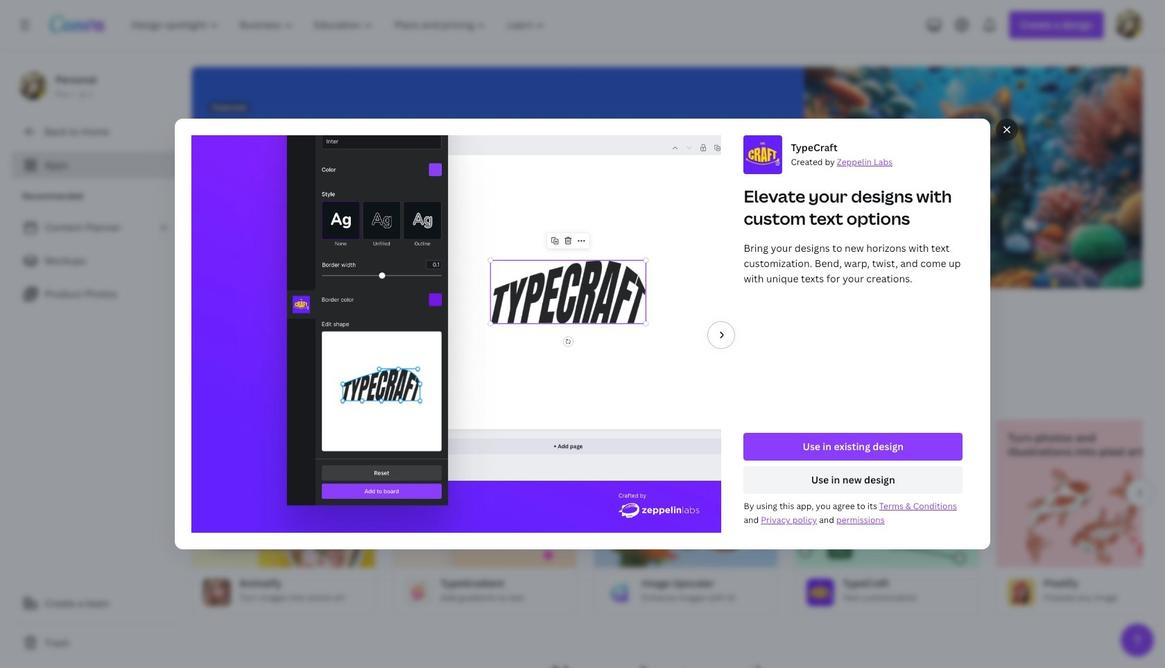 Task type: vqa. For each thing, say whether or not it's contained in the screenshot.
top to
no



Task type: locate. For each thing, give the bounding box(es) containing it.
top level navigation element
[[122, 11, 557, 39]]

an image with a cursor next to a text box containing the prompt "a cat going scuba diving" to generate an image. the generated image of a cat doing scuba diving is behind the text box. image
[[748, 67, 1143, 289]]

0 vertical spatial image upscaler image
[[594, 470, 778, 567]]

image upscaler image
[[594, 470, 778, 567], [606, 578, 633, 606]]

list
[[11, 214, 180, 308]]

typegradient image
[[404, 578, 432, 606]]

typecraft image
[[796, 470, 979, 567]]

animeify image
[[203, 578, 231, 606]]

Input field to search for apps search field
[[219, 300, 432, 327]]

1 vertical spatial image upscaler image
[[606, 578, 633, 606]]



Task type: describe. For each thing, give the bounding box(es) containing it.
pixelify image
[[997, 470, 1165, 567]]

typegradient image
[[393, 470, 576, 567]]

pixelify image
[[1008, 578, 1036, 606]]

typecraft image
[[807, 578, 835, 606]]

animeify image
[[192, 470, 375, 567]]



